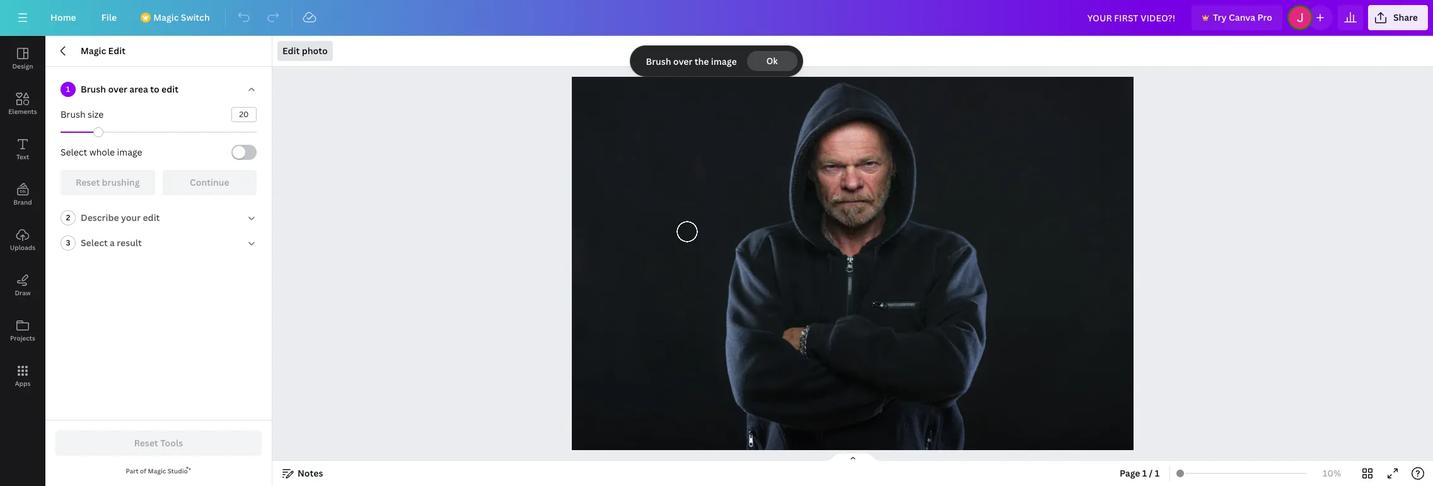 Task type: describe. For each thing, give the bounding box(es) containing it.
design
[[12, 62, 33, 71]]

share
[[1394, 11, 1419, 23]]

describe
[[81, 212, 119, 224]]

projects
[[10, 334, 35, 343]]

brush over area to edit
[[81, 83, 179, 95]]

1 horizontal spatial image
[[711, 55, 737, 67]]

photo
[[302, 45, 328, 57]]

reset brushing
[[76, 177, 140, 189]]

over for area
[[108, 83, 127, 95]]

design button
[[0, 36, 45, 81]]

10%
[[1323, 468, 1342, 480]]

1 vertical spatial image
[[117, 146, 142, 158]]

uploads
[[10, 243, 35, 252]]

brush for brush over the image
[[646, 55, 671, 67]]

file
[[101, 11, 117, 23]]

page 1 / 1
[[1120, 468, 1160, 480]]

reset for reset tools
[[134, 438, 158, 450]]

try canva pro button
[[1192, 5, 1283, 30]]

describe your edit
[[81, 212, 160, 224]]

status containing ok
[[631, 46, 803, 76]]

reset for reset brushing
[[76, 177, 100, 189]]

2 horizontal spatial 1
[[1155, 468, 1160, 480]]

edit photo
[[283, 45, 328, 57]]

area
[[129, 83, 148, 95]]

magic for magic switch
[[153, 11, 179, 23]]

magic for magic studio
[[148, 467, 166, 476]]

canva
[[1229, 11, 1256, 23]]

the
[[695, 55, 709, 67]]

side panel tab list
[[0, 36, 45, 399]]

try canva pro
[[1214, 11, 1273, 23]]

reset tools
[[134, 438, 183, 450]]

brush size
[[61, 108, 104, 120]]

elements
[[8, 107, 37, 116]]

Brush size text field
[[232, 108, 256, 122]]

text
[[16, 153, 29, 161]]

add
[[832, 413, 849, 425]]

a
[[110, 237, 115, 249]]

main menu bar
[[0, 0, 1434, 36]]

reset tools button
[[56, 431, 262, 457]]

select for select whole image
[[61, 146, 87, 158]]

0 horizontal spatial 1
[[66, 84, 70, 95]]

elements button
[[0, 81, 45, 127]]

to
[[150, 83, 159, 95]]

magic for magic edit
[[81, 45, 106, 57]]

home
[[50, 11, 76, 23]]

+ add page
[[825, 413, 872, 425]]

brand
[[13, 198, 32, 207]]

Design title text field
[[1078, 5, 1187, 30]]

select whole image
[[61, 146, 142, 158]]

/
[[1150, 468, 1153, 480]]

magic switch
[[153, 11, 210, 23]]

+
[[825, 413, 830, 425]]

10% button
[[1312, 464, 1353, 484]]

part
[[126, 467, 139, 476]]

continue button
[[162, 170, 257, 196]]

1 edit from the left
[[108, 45, 126, 57]]

brush over the image
[[646, 55, 737, 67]]

show pages image
[[823, 453, 883, 463]]

your
[[121, 212, 141, 224]]



Task type: vqa. For each thing, say whether or not it's contained in the screenshot.
Continue BUTTON
yes



Task type: locate. For each thing, give the bounding box(es) containing it.
select a result
[[81, 237, 142, 249]]

over left the
[[674, 55, 693, 67]]

1 vertical spatial select
[[81, 237, 108, 249]]

continue
[[190, 177, 229, 189]]

2 vertical spatial brush
[[61, 108, 86, 120]]

reset inside button
[[134, 438, 158, 450]]

ok
[[767, 55, 778, 67]]

2 edit from the left
[[283, 45, 300, 57]]

studio
[[168, 467, 188, 476]]

brush up size
[[81, 83, 106, 95]]

image
[[711, 55, 737, 67], [117, 146, 142, 158]]

select for select a result
[[81, 237, 108, 249]]

select left a on the left of the page
[[81, 237, 108, 249]]

switch
[[181, 11, 210, 23]]

home link
[[40, 5, 86, 30]]

+ add page button
[[592, 406, 1105, 431]]

0 horizontal spatial image
[[117, 146, 142, 158]]

0 vertical spatial reset
[[76, 177, 100, 189]]

edit
[[108, 45, 126, 57], [283, 45, 300, 57]]

2
[[66, 213, 70, 223]]

0 vertical spatial magic
[[153, 11, 179, 23]]

edit right 'your'
[[143, 212, 160, 224]]

result
[[117, 237, 142, 249]]

size
[[88, 108, 104, 120]]

edit photo button
[[278, 41, 333, 61]]

1 vertical spatial over
[[108, 83, 127, 95]]

magic studio
[[148, 467, 188, 476]]

edit inside popup button
[[283, 45, 300, 57]]

over for the
[[674, 55, 693, 67]]

edit left photo
[[283, 45, 300, 57]]

1 horizontal spatial edit
[[162, 83, 179, 95]]

0 horizontal spatial over
[[108, 83, 127, 95]]

share button
[[1369, 5, 1429, 30]]

1 vertical spatial magic
[[81, 45, 106, 57]]

edit
[[162, 83, 179, 95], [143, 212, 160, 224]]

reset left tools at the bottom
[[134, 438, 158, 450]]

over
[[674, 55, 693, 67], [108, 83, 127, 95]]

reset brushing button
[[61, 170, 155, 196]]

brush
[[646, 55, 671, 67], [81, 83, 106, 95], [61, 108, 86, 120]]

magic down file dropdown button
[[81, 45, 106, 57]]

1 horizontal spatial edit
[[283, 45, 300, 57]]

0 horizontal spatial edit
[[143, 212, 160, 224]]

try
[[1214, 11, 1227, 23]]

brush for brush size
[[61, 108, 86, 120]]

1 left /
[[1143, 468, 1148, 480]]

page
[[851, 413, 872, 425]]

1 vertical spatial reset
[[134, 438, 158, 450]]

apps
[[15, 380, 31, 389]]

of
[[140, 467, 146, 476]]

brush left size
[[61, 108, 86, 120]]

0 vertical spatial select
[[61, 146, 87, 158]]

brush for brush over area to edit
[[81, 83, 106, 95]]

whole
[[89, 146, 115, 158]]

pro
[[1258, 11, 1273, 23]]

image right the
[[711, 55, 737, 67]]

0 vertical spatial over
[[674, 55, 693, 67]]

notes button
[[278, 464, 328, 484]]

0 vertical spatial brush
[[646, 55, 671, 67]]

part of
[[126, 467, 148, 476]]

edit right "to"
[[162, 83, 179, 95]]

1 horizontal spatial over
[[674, 55, 693, 67]]

brush left the
[[646, 55, 671, 67]]

1 vertical spatial brush
[[81, 83, 106, 95]]

status
[[631, 46, 803, 76]]

1 horizontal spatial 1
[[1143, 468, 1148, 480]]

image right the whole
[[117, 146, 142, 158]]

over left area
[[108, 83, 127, 95]]

page
[[1120, 468, 1141, 480]]

0 horizontal spatial edit
[[108, 45, 126, 57]]

tools
[[160, 438, 183, 450]]

0 horizontal spatial reset
[[76, 177, 100, 189]]

magic edit
[[81, 45, 126, 57]]

magic switch button
[[132, 5, 220, 30]]

ok button
[[747, 51, 798, 71]]

uploads button
[[0, 218, 45, 263]]

projects button
[[0, 308, 45, 354]]

notes
[[298, 468, 323, 480]]

1 right /
[[1155, 468, 1160, 480]]

magic right of
[[148, 467, 166, 476]]

file button
[[91, 5, 127, 30]]

draw button
[[0, 263, 45, 308]]

select left the whole
[[61, 146, 87, 158]]

draw
[[15, 289, 31, 298]]

magic left switch
[[153, 11, 179, 23]]

1
[[66, 84, 70, 95], [1143, 468, 1148, 480], [1155, 468, 1160, 480]]

magic
[[153, 11, 179, 23], [81, 45, 106, 57], [148, 467, 166, 476]]

reset left brushing
[[76, 177, 100, 189]]

brand button
[[0, 172, 45, 218]]

magic inside button
[[153, 11, 179, 23]]

0 vertical spatial edit
[[162, 83, 179, 95]]

2 vertical spatial magic
[[148, 467, 166, 476]]

reset
[[76, 177, 100, 189], [134, 438, 158, 450]]

apps button
[[0, 354, 45, 399]]

1 vertical spatial edit
[[143, 212, 160, 224]]

1 up brush size
[[66, 84, 70, 95]]

edit down file dropdown button
[[108, 45, 126, 57]]

brushing
[[102, 177, 140, 189]]

3
[[66, 238, 70, 249]]

reset inside button
[[76, 177, 100, 189]]

1 horizontal spatial reset
[[134, 438, 158, 450]]

0 vertical spatial image
[[711, 55, 737, 67]]

select
[[61, 146, 87, 158], [81, 237, 108, 249]]

text button
[[0, 127, 45, 172]]



